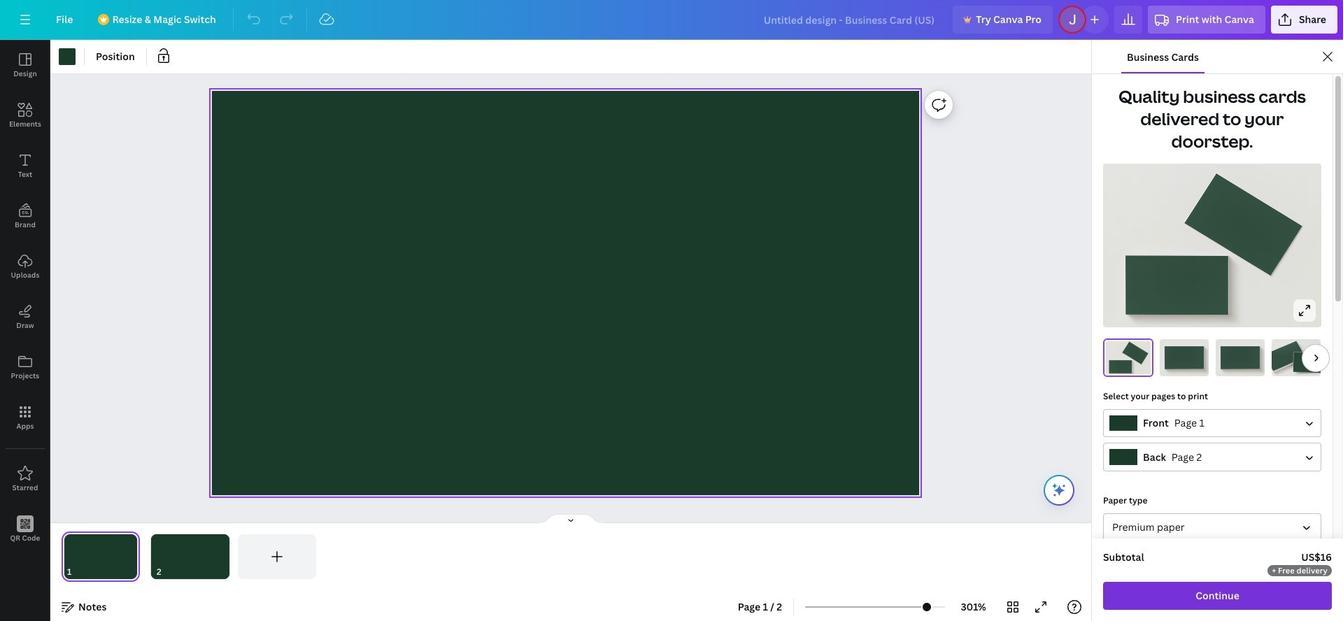 Task type: vqa. For each thing, say whether or not it's contained in the screenshot.
Canva Assistant Image
yes



Task type: describe. For each thing, give the bounding box(es) containing it.
main menu bar
[[0, 0, 1343, 40]]

Design title text field
[[752, 6, 947, 34]]

Page title text field
[[78, 565, 83, 579]]

side panel tab list
[[0, 40, 50, 555]]



Task type: locate. For each thing, give the bounding box(es) containing it.
Zoom button
[[951, 596, 996, 618]]

canva assistant image
[[1051, 482, 1067, 499]]

#1a3b29 image
[[59, 48, 76, 65]]

hide pages image
[[537, 513, 604, 525]]

page 1 image
[[62, 534, 140, 579]]

None button
[[1103, 409, 1321, 437]]



